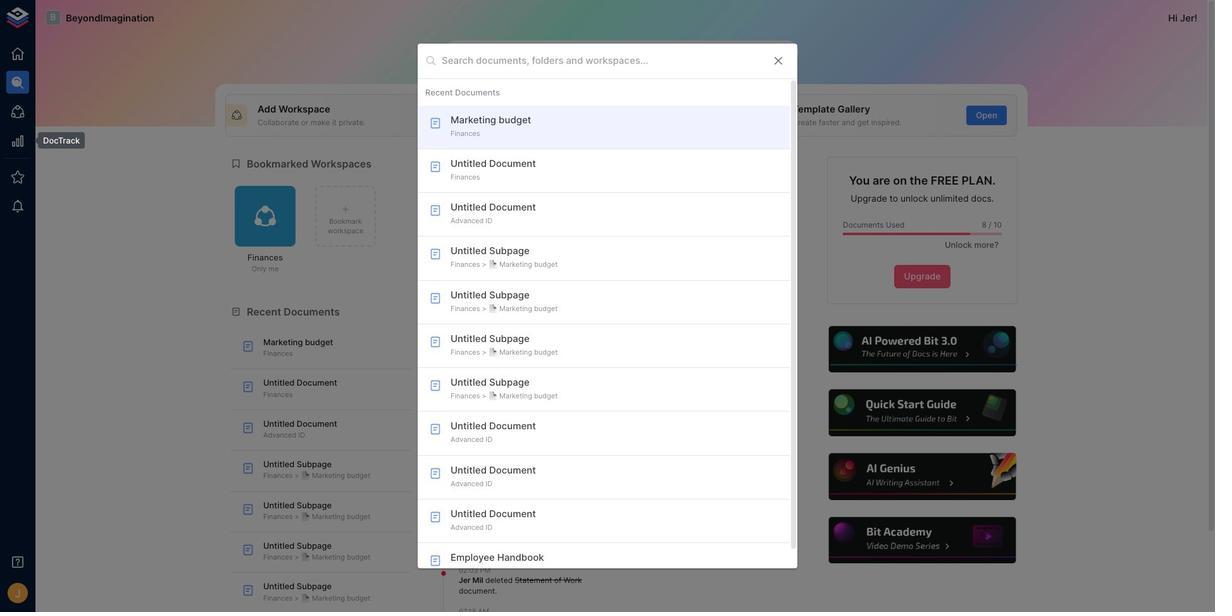 Task type: vqa. For each thing, say whether or not it's contained in the screenshot.
Search documents, folders and workspaces... text field
yes



Task type: describe. For each thing, give the bounding box(es) containing it.
3 help image from the top
[[827, 452, 1018, 502]]

1 help image from the top
[[827, 325, 1018, 375]]

2 help image from the top
[[827, 388, 1018, 439]]

4 help image from the top
[[827, 516, 1018, 566]]



Task type: locate. For each thing, give the bounding box(es) containing it.
help image
[[827, 325, 1018, 375], [827, 388, 1018, 439], [827, 452, 1018, 502], [827, 516, 1018, 566]]

tooltip
[[29, 132, 85, 149]]

dialog
[[418, 44, 798, 588]]

Search documents, folders and workspaces... text field
[[442, 51, 762, 71]]



